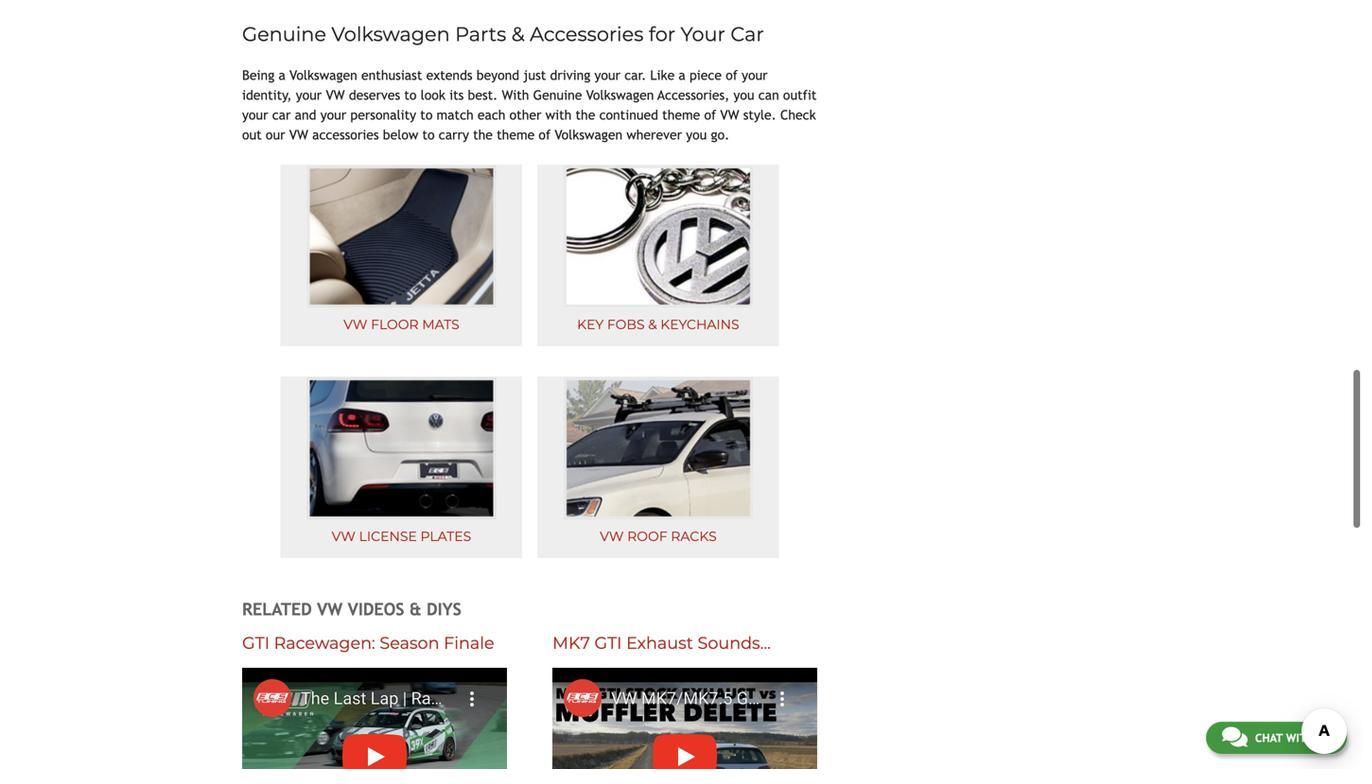 Task type: describe. For each thing, give the bounding box(es) containing it.
look
[[421, 87, 446, 103]]

best.
[[468, 87, 498, 103]]

0 vertical spatial of
[[726, 68, 738, 83]]

each
[[478, 107, 506, 122]]

1 a from the left
[[279, 68, 286, 83]]

mats
[[422, 316, 460, 333]]

0 vertical spatial you
[[734, 87, 755, 103]]

finale
[[444, 633, 495, 654]]

outfit
[[783, 87, 817, 103]]

carry
[[439, 127, 469, 142]]

racewagen:
[[274, 633, 375, 654]]

gti racewagen: season finale
[[242, 633, 495, 654]]

comments image
[[1222, 726, 1248, 748]]

vw license plates link
[[281, 377, 522, 558]]

vw floor mats link
[[281, 165, 522, 346]]

roof
[[627, 528, 668, 544]]

floor
[[371, 316, 419, 333]]

exhaust
[[626, 633, 693, 654]]

0 vertical spatial genuine
[[242, 22, 326, 46]]

genuine inside being a volkswagen enthusiast extends beyond just driving your car. like a piece of your identity, your vw deserves to look its best. with genuine volkswagen accessories, you can outfit your car and your personality to match each other with the continued theme of vw style. check out our vw accessories below to carry the theme of volkswagen wherever you go.
[[533, 87, 582, 103]]

2 vertical spatial to
[[422, 127, 435, 142]]

go.
[[711, 127, 730, 142]]

being a volkswagen enthusiast extends beyond just driving your car. like a piece of your identity, your vw deserves to look its best. with genuine volkswagen accessories, you can outfit your car and your personality to match each other with the continued theme of vw style. check out our vw accessories below to carry the theme of volkswagen wherever you go.
[[242, 68, 817, 142]]

being
[[242, 68, 275, 83]]

vw left deserves
[[326, 87, 345, 103]]

your up and
[[296, 87, 322, 103]]

0 horizontal spatial the
[[473, 127, 493, 142]]

key fobs & keychains
[[577, 316, 740, 333]]

keychains
[[661, 316, 740, 333]]

other
[[510, 107, 542, 122]]

sounds...
[[698, 633, 771, 654]]

racks
[[671, 528, 717, 544]]

1 vertical spatial with
[[1286, 731, 1314, 745]]

vw license plates image
[[307, 377, 496, 519]]

can
[[759, 87, 779, 103]]

plates
[[421, 528, 471, 544]]

gti racewagen: season finale link
[[242, 633, 495, 654]]

volkswagen up enthusiast
[[332, 22, 450, 46]]

accessories,
[[658, 87, 730, 103]]

1 horizontal spatial theme
[[662, 107, 700, 122]]

fobs
[[607, 316, 645, 333]]

vw floor mats
[[344, 316, 460, 333]]

your up the accessories
[[320, 107, 347, 122]]

wherever
[[627, 127, 682, 142]]

vw left floor
[[344, 316, 368, 333]]

1 vertical spatial to
[[420, 107, 433, 122]]

diys
[[427, 599, 462, 619]]

vw down and
[[289, 127, 308, 142]]

your up "can"
[[742, 68, 768, 83]]

volkswagen up continued
[[586, 87, 654, 103]]

1 gti from the left
[[242, 633, 270, 654]]

enthusiast
[[361, 68, 422, 83]]

mk7 gti exhaust sounds... link
[[553, 633, 771, 654]]

accessories
[[530, 22, 644, 46]]

vw key fobs & keychains image
[[564, 166, 753, 307]]

extends
[[426, 68, 473, 83]]

season
[[380, 633, 439, 654]]

vw left roof
[[600, 528, 624, 544]]

continued
[[599, 107, 658, 122]]

out
[[242, 127, 262, 142]]

chat with us link
[[1206, 722, 1347, 754]]

1 horizontal spatial the
[[576, 107, 595, 122]]

vw license plates
[[332, 528, 471, 544]]

mk7
[[553, 633, 590, 654]]

car
[[731, 22, 764, 46]]

driving
[[550, 68, 591, 83]]



Task type: locate. For each thing, give the bounding box(es) containing it.
your
[[595, 68, 621, 83], [742, 68, 768, 83], [296, 87, 322, 103], [242, 107, 268, 122], [320, 107, 347, 122]]

0 horizontal spatial of
[[539, 127, 551, 142]]

0 horizontal spatial theme
[[497, 127, 535, 142]]

with
[[502, 87, 529, 103]]

and
[[295, 107, 316, 122]]

mk7 gti exhaust sounds...
[[553, 633, 771, 654]]

vw left license
[[332, 528, 356, 544]]

of down other
[[539, 127, 551, 142]]

of
[[726, 68, 738, 83], [704, 107, 716, 122], [539, 127, 551, 142]]

to left 'carry'
[[422, 127, 435, 142]]

1 vertical spatial the
[[473, 127, 493, 142]]

us
[[1318, 731, 1331, 745]]

of right piece
[[726, 68, 738, 83]]

1 horizontal spatial gti
[[595, 633, 622, 654]]

genuine down the 'driving'
[[533, 87, 582, 103]]

1 vertical spatial of
[[704, 107, 716, 122]]

like
[[650, 68, 675, 83]]

0 horizontal spatial you
[[686, 127, 707, 142]]

genuine volkswagen parts & accessories for your car
[[242, 22, 764, 46]]

a
[[279, 68, 286, 83], [679, 68, 686, 83]]

your up out
[[242, 107, 268, 122]]

personality
[[350, 107, 416, 122]]

2 horizontal spatial &
[[648, 316, 657, 333]]

1 horizontal spatial &
[[512, 22, 525, 46]]

genuine up being
[[242, 22, 326, 46]]

chat
[[1255, 731, 1283, 745]]

for
[[649, 22, 676, 46]]

& for diys
[[410, 599, 422, 619]]

1 vertical spatial &
[[648, 316, 657, 333]]

car.
[[625, 68, 646, 83]]

you
[[734, 87, 755, 103], [686, 127, 707, 142]]

2 horizontal spatial of
[[726, 68, 738, 83]]

0 horizontal spatial with
[[546, 107, 572, 122]]

to left look
[[404, 87, 417, 103]]

& for accessories
[[512, 22, 525, 46]]

its
[[450, 87, 464, 103]]

piece
[[690, 68, 722, 83]]

our
[[266, 127, 285, 142]]

& right parts
[[512, 22, 525, 46]]

deserves
[[349, 87, 400, 103]]

2 vertical spatial of
[[539, 127, 551, 142]]

vw
[[326, 87, 345, 103], [720, 107, 739, 122], [289, 127, 308, 142], [344, 316, 368, 333], [332, 528, 356, 544], [600, 528, 624, 544], [317, 599, 343, 619]]

0 horizontal spatial genuine
[[242, 22, 326, 46]]

parts
[[455, 22, 506, 46]]

your
[[681, 22, 726, 46]]

videos
[[348, 599, 405, 619]]

the down the 'driving'
[[576, 107, 595, 122]]

with inside being a volkswagen enthusiast extends beyond just driving your car. like a piece of your identity, your vw deserves to look its best. with genuine volkswagen accessories, you can outfit your car and your personality to match each other with the continued theme of vw style. check out our vw accessories below to carry the theme of volkswagen wherever you go.
[[546, 107, 572, 122]]

style.
[[743, 107, 777, 122]]

your left car.
[[595, 68, 621, 83]]

you left go.
[[686, 127, 707, 142]]

volkswagen
[[332, 22, 450, 46], [290, 68, 357, 83], [586, 87, 654, 103], [555, 127, 623, 142]]

theme
[[662, 107, 700, 122], [497, 127, 535, 142]]

identity,
[[242, 87, 292, 103]]

theme down other
[[497, 127, 535, 142]]

0 vertical spatial &
[[512, 22, 525, 46]]

genuine
[[242, 22, 326, 46], [533, 87, 582, 103]]

2 a from the left
[[679, 68, 686, 83]]

volkswagen down continued
[[555, 127, 623, 142]]

2 vertical spatial &
[[410, 599, 422, 619]]

vw roof racks link
[[538, 377, 779, 558]]

a right like
[[679, 68, 686, 83]]

1 horizontal spatial a
[[679, 68, 686, 83]]

0 vertical spatial to
[[404, 87, 417, 103]]

check
[[781, 107, 816, 122]]

match
[[437, 107, 474, 122]]

license
[[359, 528, 417, 544]]

gti down related at the left bottom of page
[[242, 633, 270, 654]]

with
[[546, 107, 572, 122], [1286, 731, 1314, 745]]

1 horizontal spatial genuine
[[533, 87, 582, 103]]

vw floor mats image
[[307, 166, 496, 307]]

gti right mk7 on the left bottom of page
[[595, 633, 622, 654]]

1 vertical spatial you
[[686, 127, 707, 142]]

gti
[[242, 633, 270, 654], [595, 633, 622, 654]]

key
[[577, 316, 604, 333]]

you left "can"
[[734, 87, 755, 103]]

vw roof racks image
[[564, 377, 753, 519]]

just
[[524, 68, 546, 83]]

with left us
[[1286, 731, 1314, 745]]

vw roof racks
[[600, 528, 717, 544]]

1 vertical spatial theme
[[497, 127, 535, 142]]

a right being
[[279, 68, 286, 83]]

vw up racewagen:
[[317, 599, 343, 619]]

with right other
[[546, 107, 572, 122]]

0 vertical spatial the
[[576, 107, 595, 122]]

key fobs & keychains link
[[538, 165, 779, 346]]

0 vertical spatial with
[[546, 107, 572, 122]]

chat with us
[[1255, 731, 1331, 745]]

accessories
[[312, 127, 379, 142]]

1 horizontal spatial you
[[734, 87, 755, 103]]

to
[[404, 87, 417, 103], [420, 107, 433, 122], [422, 127, 435, 142]]

& left the diys
[[410, 599, 422, 619]]

theme down accessories,
[[662, 107, 700, 122]]

the
[[576, 107, 595, 122], [473, 127, 493, 142]]

0 horizontal spatial gti
[[242, 633, 270, 654]]

volkswagen up and
[[290, 68, 357, 83]]

beyond
[[477, 68, 520, 83]]

the down each
[[473, 127, 493, 142]]

2 gti from the left
[[595, 633, 622, 654]]

of up go.
[[704, 107, 716, 122]]

car
[[272, 107, 291, 122]]

to down look
[[420, 107, 433, 122]]

related vw videos & diys
[[242, 599, 462, 619]]

0 horizontal spatial &
[[410, 599, 422, 619]]

1 vertical spatial genuine
[[533, 87, 582, 103]]

1 horizontal spatial of
[[704, 107, 716, 122]]

&
[[512, 22, 525, 46], [648, 316, 657, 333], [410, 599, 422, 619]]

1 horizontal spatial with
[[1286, 731, 1314, 745]]

below
[[383, 127, 418, 142]]

& right "fobs"
[[648, 316, 657, 333]]

0 horizontal spatial a
[[279, 68, 286, 83]]

vw up go.
[[720, 107, 739, 122]]

0 vertical spatial theme
[[662, 107, 700, 122]]

related
[[242, 599, 312, 619]]



Task type: vqa. For each thing, say whether or not it's contained in the screenshot.
the Exhaust
yes



